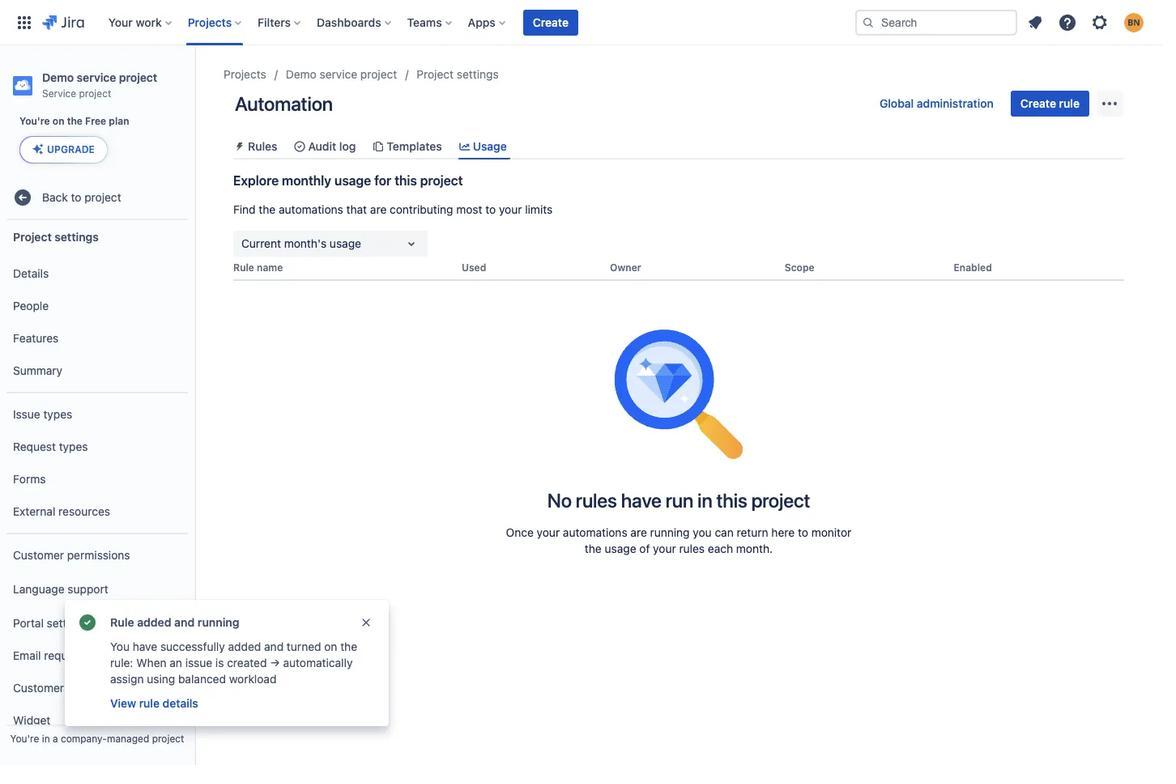 Task type: describe. For each thing, give the bounding box(es) containing it.
run
[[666, 490, 694, 512]]

1 horizontal spatial have
[[621, 490, 662, 512]]

your work button
[[104, 9, 178, 35]]

once
[[506, 526, 534, 540]]

each
[[708, 542, 733, 556]]

rule for rule added and running
[[110, 616, 134, 630]]

rules
[[248, 139, 277, 153]]

usage for monthly
[[335, 174, 371, 188]]

automation
[[235, 92, 333, 115]]

0 vertical spatial this
[[395, 174, 417, 188]]

automations for monthly
[[279, 203, 343, 216]]

dashboards
[[317, 15, 381, 29]]

find
[[233, 203, 256, 216]]

the right find
[[259, 203, 276, 216]]

0 vertical spatial project settings
[[417, 67, 499, 81]]

requests
[[44, 649, 89, 662]]

month.
[[736, 542, 773, 556]]

rules inside once your automations are running you can return here to monitor the usage of your rules each month.
[[679, 542, 705, 556]]

successfully
[[160, 640, 225, 654]]

you're in a company-managed project
[[10, 733, 184, 745]]

name
[[257, 262, 283, 274]]

usage
[[473, 139, 507, 153]]

external resources link
[[6, 496, 188, 528]]

can
[[715, 526, 734, 540]]

enabled
[[954, 262, 992, 274]]

widget link
[[6, 705, 188, 737]]

turned
[[287, 640, 321, 654]]

have inside you have successfully added and turned on the rule: when an issue is created → automatically assign using balanced workload
[[133, 640, 157, 654]]

no rules have run in this project image
[[614, 330, 744, 460]]

that
[[346, 203, 367, 216]]

details
[[13, 266, 49, 280]]

contributing
[[390, 203, 453, 216]]

monitor
[[812, 526, 852, 540]]

projects for projects dropdown button
[[188, 15, 232, 29]]

notifications
[[67, 681, 131, 695]]

permissions
[[67, 548, 130, 562]]

project up here
[[752, 490, 810, 512]]

used
[[462, 262, 486, 274]]

demo for demo service project service project
[[42, 70, 74, 84]]

people link
[[6, 290, 188, 322]]

find the automations that are contributing most to your limits
[[233, 203, 553, 216]]

audit
[[308, 139, 336, 153]]

customer for customer notifications
[[13, 681, 64, 695]]

rule for rule name
[[233, 262, 254, 274]]

demo service project
[[286, 67, 397, 81]]

most
[[456, 203, 482, 216]]

you have successfully added and turned on the rule: when an issue is created → automatically assign using balanced workload
[[110, 640, 357, 686]]

0 horizontal spatial and
[[174, 616, 195, 630]]

request
[[13, 440, 56, 453]]

rules image
[[233, 140, 246, 153]]

created
[[227, 656, 267, 670]]

back to project link
[[6, 181, 188, 214]]

you're for you're in a company-managed project
[[10, 733, 39, 745]]

you're for you're on the free plan
[[19, 115, 50, 127]]

issue
[[13, 407, 40, 421]]

1 vertical spatial project settings
[[13, 230, 99, 243]]

monthly
[[282, 174, 331, 188]]

upgrade
[[47, 143, 95, 156]]

project down the dashboards dropdown button
[[360, 67, 397, 81]]

notifications image
[[1026, 13, 1045, 32]]

log
[[339, 139, 356, 153]]

of
[[640, 542, 650, 556]]

2 vertical spatial your
[[653, 542, 676, 556]]

you're on the free plan
[[19, 115, 129, 127]]

service for demo service project
[[320, 67, 357, 81]]

no rules have run in this project
[[547, 490, 810, 512]]

free
[[85, 115, 106, 127]]

people
[[13, 299, 49, 312]]

0 horizontal spatial to
[[71, 190, 81, 204]]

widget
[[13, 713, 50, 727]]

email requests
[[13, 649, 89, 662]]

your
[[108, 15, 133, 29]]

the inside you have successfully added and turned on the rule: when an issue is created → automatically assign using balanced workload
[[340, 640, 357, 654]]

settings for language support
[[47, 616, 89, 630]]

1 vertical spatial settings
[[55, 230, 99, 243]]

dashboards button
[[312, 9, 398, 35]]

on inside you have successfully added and turned on the rule: when an issue is created → automatically assign using balanced workload
[[324, 640, 337, 654]]

usage inside once your automations are running you can return here to monitor the usage of your rules each month.
[[605, 542, 636, 556]]

rule added and running
[[110, 616, 239, 630]]

templates
[[387, 139, 442, 153]]

1 horizontal spatial in
[[698, 490, 713, 512]]

0 horizontal spatial on
[[53, 115, 64, 127]]

group containing issue types
[[6, 392, 188, 533]]

the inside once your automations are running you can return here to monitor the usage of your rules each month.
[[585, 542, 602, 556]]

are inside once your automations are running you can return here to monitor the usage of your rules each month.
[[631, 526, 647, 540]]

external resources
[[13, 504, 110, 518]]

customer notifications
[[13, 681, 131, 695]]

projects button
[[183, 9, 248, 35]]

portal
[[13, 616, 44, 630]]

work
[[136, 15, 162, 29]]

scope
[[785, 262, 815, 274]]

workload
[[229, 672, 277, 686]]

administration
[[917, 96, 994, 110]]

automatically
[[283, 656, 353, 670]]

your profile and settings image
[[1125, 13, 1144, 32]]

resources
[[58, 504, 110, 518]]

0 horizontal spatial your
[[499, 203, 522, 216]]

apps
[[468, 15, 496, 29]]

features link
[[6, 322, 188, 355]]

project down details
[[152, 733, 184, 745]]

0 vertical spatial rules
[[576, 490, 617, 512]]

types for request types
[[59, 440, 88, 453]]

an
[[170, 656, 182, 670]]

rule for create
[[1059, 96, 1080, 110]]

request types
[[13, 440, 88, 453]]

filters button
[[253, 9, 307, 35]]

external
[[13, 504, 55, 518]]

view
[[110, 697, 136, 711]]

filters
[[258, 15, 291, 29]]

is
[[215, 656, 224, 670]]

a
[[53, 733, 58, 745]]

0 horizontal spatial in
[[42, 733, 50, 745]]

project settings link
[[417, 65, 499, 84]]



Task type: vqa. For each thing, say whether or not it's contained in the screenshot.
TIME for Time to resolution within 16h
no



Task type: locate. For each thing, give the bounding box(es) containing it.
the left the of
[[585, 542, 602, 556]]

1 vertical spatial project
[[13, 230, 52, 243]]

explore monthly usage for this project
[[233, 174, 463, 188]]

your right the of
[[653, 542, 676, 556]]

service down dashboards
[[320, 67, 357, 81]]

current
[[241, 237, 281, 250]]

view rule details button
[[109, 694, 200, 714]]

0 vertical spatial and
[[174, 616, 195, 630]]

in right run
[[698, 490, 713, 512]]

0 horizontal spatial rules
[[576, 490, 617, 512]]

1 vertical spatial usage
[[330, 237, 361, 250]]

search image
[[862, 16, 875, 29]]

1 horizontal spatial and
[[264, 640, 284, 654]]

the left free
[[67, 115, 83, 127]]

usage down 'that'
[[330, 237, 361, 250]]

using
[[147, 672, 175, 686]]

rule name
[[233, 262, 283, 274]]

on down the service
[[53, 115, 64, 127]]

automations
[[279, 203, 343, 216], [563, 526, 628, 540]]

this
[[395, 174, 417, 188], [717, 490, 747, 512]]

0 vertical spatial have
[[621, 490, 662, 512]]

1 vertical spatial rule
[[139, 697, 160, 711]]

added up when
[[137, 616, 171, 630]]

assign
[[110, 672, 144, 686]]

0 horizontal spatial project settings
[[13, 230, 99, 243]]

rule:
[[110, 656, 133, 670]]

1 horizontal spatial to
[[485, 203, 496, 216]]

dismiss image
[[360, 617, 373, 630]]

you're down the service
[[19, 115, 50, 127]]

jira image
[[42, 13, 84, 32], [42, 13, 84, 32]]

settings for demo service project
[[457, 67, 499, 81]]

are
[[370, 203, 387, 216], [631, 526, 647, 540]]

settings inside group
[[47, 616, 89, 630]]

types right issue
[[43, 407, 72, 421]]

rule
[[233, 262, 254, 274], [110, 616, 134, 630]]

teams
[[407, 15, 442, 29]]

0 vertical spatial create
[[533, 15, 569, 29]]

balanced
[[178, 672, 226, 686]]

0 vertical spatial are
[[370, 203, 387, 216]]

projects up automation
[[224, 67, 266, 81]]

0 horizontal spatial demo
[[42, 70, 74, 84]]

0 horizontal spatial service
[[77, 70, 116, 84]]

customer notifications link
[[6, 672, 188, 705]]

primary element
[[10, 0, 856, 45]]

1 horizontal spatial rules
[[679, 542, 705, 556]]

the up automatically
[[340, 640, 357, 654]]

1 horizontal spatial added
[[228, 640, 261, 654]]

plan
[[109, 115, 129, 127]]

projects link
[[224, 65, 266, 84]]

your left limits
[[499, 203, 522, 216]]

back
[[42, 190, 68, 204]]

customer permissions
[[13, 548, 130, 562]]

automations for rules
[[563, 526, 628, 540]]

0 vertical spatial project
[[417, 67, 454, 81]]

your right once
[[537, 526, 560, 540]]

types
[[43, 407, 72, 421], [59, 440, 88, 453]]

demo service project service project
[[42, 70, 157, 100]]

create button
[[523, 9, 578, 35]]

demo up the service
[[42, 70, 74, 84]]

1 vertical spatial customer
[[13, 681, 64, 695]]

to right 'back'
[[71, 190, 81, 204]]

customer up language
[[13, 548, 64, 562]]

this right for
[[395, 174, 417, 188]]

0 horizontal spatial running
[[198, 616, 239, 630]]

automations down 'monthly'
[[279, 203, 343, 216]]

when
[[136, 656, 167, 670]]

usage left the of
[[605, 542, 636, 556]]

0 horizontal spatial project
[[13, 230, 52, 243]]

settings down back to project
[[55, 230, 99, 243]]

rule for view
[[139, 697, 160, 711]]

and up →
[[264, 640, 284, 654]]

view rule details
[[110, 697, 198, 711]]

project settings down primary element
[[417, 67, 499, 81]]

automations inside once your automations are running you can return here to monitor the usage of your rules each month.
[[563, 526, 628, 540]]

current month's usage
[[241, 237, 361, 250]]

rules down you
[[679, 542, 705, 556]]

service inside demo service project service project
[[77, 70, 116, 84]]

→
[[270, 656, 280, 670]]

running inside once your automations are running you can return here to monitor the usage of your rules each month.
[[650, 526, 690, 540]]

portal settings
[[13, 616, 89, 630]]

project
[[360, 67, 397, 81], [119, 70, 157, 84], [79, 87, 111, 100], [420, 174, 463, 188], [84, 190, 121, 204], [752, 490, 810, 512], [152, 733, 184, 745]]

settings up the requests on the left of page
[[47, 616, 89, 630]]

1 horizontal spatial this
[[717, 490, 747, 512]]

0 vertical spatial projects
[[188, 15, 232, 29]]

templates image
[[372, 140, 385, 153]]

2 horizontal spatial your
[[653, 542, 676, 556]]

1 horizontal spatial create
[[1021, 96, 1056, 110]]

banner
[[0, 0, 1163, 45]]

audit log image
[[294, 140, 307, 153]]

0 horizontal spatial automations
[[279, 203, 343, 216]]

running left you
[[650, 526, 690, 540]]

rule up you
[[110, 616, 134, 630]]

email requests link
[[6, 640, 188, 672]]

0 horizontal spatial are
[[370, 203, 387, 216]]

1 horizontal spatial service
[[320, 67, 357, 81]]

types right request
[[59, 440, 88, 453]]

issue types link
[[6, 399, 188, 431]]

0 vertical spatial running
[[650, 526, 690, 540]]

0 vertical spatial types
[[43, 407, 72, 421]]

1 horizontal spatial project settings
[[417, 67, 499, 81]]

1 vertical spatial rules
[[679, 542, 705, 556]]

forms link
[[6, 463, 188, 496]]

added up the created
[[228, 640, 261, 654]]

project settings down 'back'
[[13, 230, 99, 243]]

create for create rule
[[1021, 96, 1056, 110]]

create inside primary element
[[533, 15, 569, 29]]

in
[[698, 490, 713, 512], [42, 733, 50, 745]]

1 vertical spatial automations
[[563, 526, 628, 540]]

2 group from the top
[[6, 392, 188, 533]]

1 vertical spatial rule
[[110, 616, 134, 630]]

rule left name
[[233, 262, 254, 274]]

rules right no on the bottom
[[576, 490, 617, 512]]

1 vertical spatial added
[[228, 640, 261, 654]]

usage up 'that'
[[335, 174, 371, 188]]

have left run
[[621, 490, 662, 512]]

project down primary element
[[417, 67, 454, 81]]

request types link
[[6, 431, 188, 463]]

settings down apps
[[457, 67, 499, 81]]

company-
[[61, 733, 107, 745]]

0 horizontal spatial added
[[137, 616, 171, 630]]

success image
[[78, 613, 97, 633]]

no
[[547, 490, 572, 512]]

0 vertical spatial settings
[[457, 67, 499, 81]]

help image
[[1058, 13, 1078, 32]]

0 horizontal spatial create
[[533, 15, 569, 29]]

group containing customer permissions
[[6, 533, 188, 766]]

rule left actions icon at the right top of the page
[[1059, 96, 1080, 110]]

0 vertical spatial in
[[698, 490, 713, 512]]

0 vertical spatial you're
[[19, 115, 50, 127]]

settings
[[457, 67, 499, 81], [55, 230, 99, 243], [47, 616, 89, 630]]

1 vertical spatial in
[[42, 733, 50, 745]]

details link
[[6, 258, 188, 290]]

0 vertical spatial rule
[[233, 262, 254, 274]]

2 customer from the top
[[13, 681, 64, 695]]

rule
[[1059, 96, 1080, 110], [139, 697, 160, 711]]

this up can
[[717, 490, 747, 512]]

0 vertical spatial automations
[[279, 203, 343, 216]]

project up details at top
[[13, 230, 52, 243]]

you're
[[19, 115, 50, 127], [10, 733, 39, 745]]

running up successfully
[[198, 616, 239, 630]]

service up free
[[77, 70, 116, 84]]

0 vertical spatial added
[[137, 616, 171, 630]]

and
[[174, 616, 195, 630], [264, 640, 284, 654]]

global administration link
[[870, 91, 1004, 117]]

details
[[163, 697, 198, 711]]

1 horizontal spatial running
[[650, 526, 690, 540]]

1 vertical spatial are
[[631, 526, 647, 540]]

3 group from the top
[[6, 533, 188, 766]]

audit log
[[308, 139, 356, 153]]

create right apps dropdown button
[[533, 15, 569, 29]]

return
[[737, 526, 769, 540]]

back to project
[[42, 190, 121, 204]]

project up free
[[79, 87, 111, 100]]

1 horizontal spatial rule
[[1059, 96, 1080, 110]]

you
[[110, 640, 130, 654]]

0 horizontal spatial rule
[[110, 616, 134, 630]]

demo service project link
[[286, 65, 397, 84]]

1 horizontal spatial are
[[631, 526, 647, 540]]

1 horizontal spatial rule
[[233, 262, 254, 274]]

banner containing your work
[[0, 0, 1163, 45]]

have
[[621, 490, 662, 512], [133, 640, 157, 654]]

settings image
[[1091, 13, 1110, 32]]

0 horizontal spatial have
[[133, 640, 157, 654]]

service
[[42, 87, 76, 100]]

1 vertical spatial this
[[717, 490, 747, 512]]

1 horizontal spatial your
[[537, 526, 560, 540]]

owner
[[610, 262, 641, 274]]

summary
[[13, 363, 62, 377]]

1 vertical spatial on
[[324, 640, 337, 654]]

customer up widget
[[13, 681, 64, 695]]

1 vertical spatial and
[[264, 640, 284, 654]]

project right 'back'
[[84, 190, 121, 204]]

month's
[[284, 237, 327, 250]]

rule right the view
[[139, 697, 160, 711]]

appswitcher icon image
[[15, 13, 34, 32]]

sidebar navigation image
[[177, 65, 212, 97]]

have up when
[[133, 640, 157, 654]]

0 horizontal spatial this
[[395, 174, 417, 188]]

0 vertical spatial rule
[[1059, 96, 1080, 110]]

1 horizontal spatial automations
[[563, 526, 628, 540]]

tab list containing rules
[[227, 133, 1131, 160]]

1 vertical spatial running
[[198, 616, 239, 630]]

project up plan
[[119, 70, 157, 84]]

create for create
[[533, 15, 569, 29]]

are up the of
[[631, 526, 647, 540]]

you're down widget
[[10, 733, 39, 745]]

are right 'that'
[[370, 203, 387, 216]]

issue types
[[13, 407, 72, 421]]

1 vertical spatial you're
[[10, 733, 39, 745]]

to right most
[[485, 203, 496, 216]]

0 horizontal spatial rule
[[139, 697, 160, 711]]

in left a
[[42, 733, 50, 745]]

tab list
[[227, 133, 1131, 160]]

1 vertical spatial have
[[133, 640, 157, 654]]

0 vertical spatial your
[[499, 203, 522, 216]]

language support link
[[6, 572, 188, 608]]

and up successfully
[[174, 616, 195, 630]]

limits
[[525, 203, 553, 216]]

projects inside dropdown button
[[188, 15, 232, 29]]

summary link
[[6, 355, 188, 387]]

Search field
[[856, 9, 1018, 35]]

service for demo service project service project
[[77, 70, 116, 84]]

rules
[[576, 490, 617, 512], [679, 542, 705, 556]]

automations down no on the bottom
[[563, 526, 628, 540]]

your work
[[108, 15, 162, 29]]

projects
[[188, 15, 232, 29], [224, 67, 266, 81]]

your
[[499, 203, 522, 216], [537, 526, 560, 540], [653, 542, 676, 556]]

project up contributing
[[420, 174, 463, 188]]

usage image
[[458, 140, 471, 153]]

demo for demo service project
[[286, 67, 317, 81]]

1 vertical spatial your
[[537, 526, 560, 540]]

1 vertical spatial projects
[[224, 67, 266, 81]]

1 horizontal spatial project
[[417, 67, 454, 81]]

email
[[13, 649, 41, 662]]

1 vertical spatial create
[[1021, 96, 1056, 110]]

types for issue types
[[43, 407, 72, 421]]

1 vertical spatial types
[[59, 440, 88, 453]]

2 vertical spatial usage
[[605, 542, 636, 556]]

2 vertical spatial settings
[[47, 616, 89, 630]]

2 horizontal spatial to
[[798, 526, 809, 540]]

projects right the work
[[188, 15, 232, 29]]

language support
[[13, 582, 108, 596]]

None text field
[[241, 236, 245, 252]]

0 vertical spatial on
[[53, 115, 64, 127]]

on up automatically
[[324, 640, 337, 654]]

usage for month's
[[330, 237, 361, 250]]

1 horizontal spatial on
[[324, 640, 337, 654]]

you
[[693, 526, 712, 540]]

create rule button
[[1011, 91, 1090, 117]]

here
[[772, 526, 795, 540]]

1 customer from the top
[[13, 548, 64, 562]]

1 group from the top
[[6, 253, 188, 392]]

forms
[[13, 472, 46, 486]]

explore
[[233, 174, 279, 188]]

projects for projects link
[[224, 67, 266, 81]]

portal settings link
[[6, 608, 188, 640]]

upgrade button
[[20, 137, 107, 163]]

and inside you have successfully added and turned on the rule: when an issue is created → automatically assign using balanced workload
[[264, 640, 284, 654]]

managed
[[107, 733, 149, 745]]

group containing details
[[6, 253, 188, 392]]

usage
[[335, 174, 371, 188], [330, 237, 361, 250], [605, 542, 636, 556]]

create left actions icon at the right top of the page
[[1021, 96, 1056, 110]]

1 horizontal spatial demo
[[286, 67, 317, 81]]

to inside once your automations are running you can return here to monitor the usage of your rules each month.
[[798, 526, 809, 540]]

to right here
[[798, 526, 809, 540]]

group
[[6, 253, 188, 392], [6, 392, 188, 533], [6, 533, 188, 766]]

0 vertical spatial customer
[[13, 548, 64, 562]]

customer for customer permissions
[[13, 548, 64, 562]]

language
[[13, 582, 64, 596]]

actions image
[[1100, 94, 1120, 113]]

demo up automation
[[286, 67, 317, 81]]

0 vertical spatial usage
[[335, 174, 371, 188]]

demo inside demo service project service project
[[42, 70, 74, 84]]

added inside you have successfully added and turned on the rule: when an issue is created → automatically assign using balanced workload
[[228, 640, 261, 654]]

customer permissions link
[[6, 540, 188, 572]]

open image
[[402, 234, 421, 254]]

create rule
[[1021, 96, 1080, 110]]



